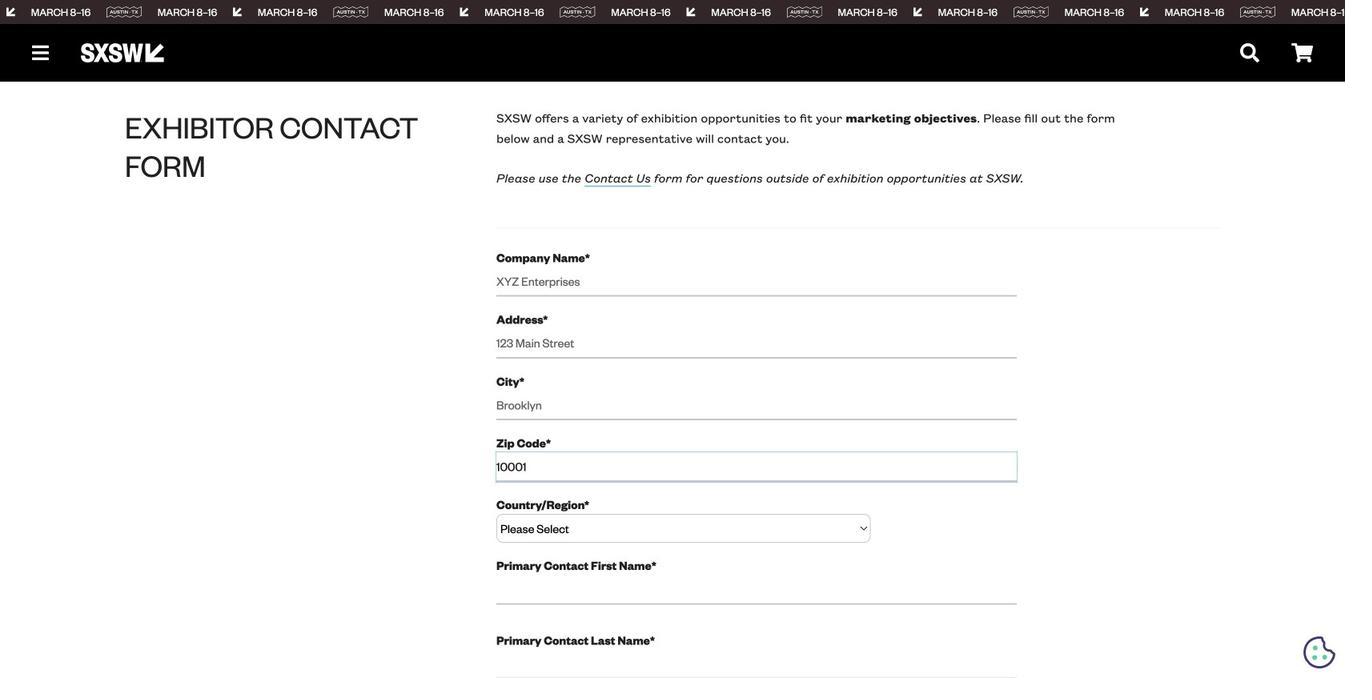 Task type: describe. For each thing, give the bounding box(es) containing it.
toggle site search image
[[1241, 43, 1260, 62]]

sxsw image
[[81, 43, 164, 62]]



Task type: vqa. For each thing, say whether or not it's contained in the screenshot.
"email field"
no



Task type: locate. For each thing, give the bounding box(es) containing it.
toggle site navigation image
[[32, 43, 49, 62]]

None text field
[[497, 452, 1017, 482], [497, 575, 1017, 605], [497, 650, 1017, 678], [497, 452, 1017, 482], [497, 575, 1017, 605], [497, 650, 1017, 678]]

dialog
[[0, 0, 1345, 678]]

None text field
[[497, 267, 1017, 297], [497, 329, 1017, 359], [497, 391, 1017, 420], [497, 267, 1017, 297], [497, 329, 1017, 359], [497, 391, 1017, 420]]

cookie preferences image
[[1304, 637, 1336, 669]]



